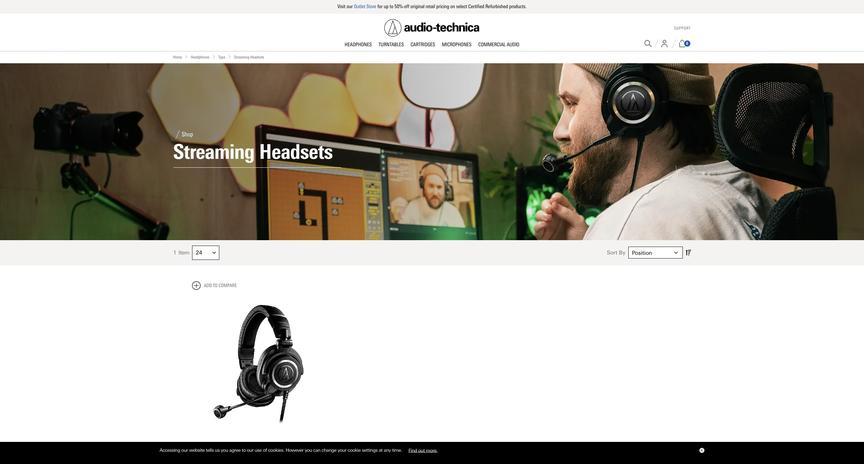 Task type: vqa. For each thing, say whether or not it's contained in the screenshot.
version
no



Task type: locate. For each thing, give the bounding box(es) containing it.
products.
[[509, 3, 527, 10]]

home link
[[173, 54, 182, 61]]

headsets
[[250, 55, 264, 59], [259, 140, 333, 164]]

streaming
[[234, 55, 249, 59], [173, 140, 254, 164]]

use
[[255, 448, 262, 453]]

select
[[456, 3, 467, 10]]

add to compare
[[204, 283, 237, 289]]

cartridges link
[[407, 41, 439, 48]]

0 horizontal spatial you
[[221, 448, 228, 453]]

carrat down image
[[674, 251, 678, 255]]

us
[[215, 448, 220, 453]]

0 horizontal spatial shop
[[182, 131, 193, 138]]

basket image
[[678, 40, 686, 47]]

outlet
[[354, 3, 365, 10]]

0 vertical spatial headphones link
[[341, 41, 375, 48]]

our left "website"
[[181, 448, 188, 453]]

our right visit
[[347, 3, 353, 10]]

to inside button
[[213, 283, 217, 289]]

0 vertical spatial streaming
[[234, 55, 249, 59]]

out
[[418, 448, 425, 453]]

0 horizontal spatial breadcrumbs image
[[212, 55, 216, 58]]

0 horizontal spatial headphones link
[[191, 54, 210, 61]]

headphones link
[[341, 41, 375, 48], [191, 54, 210, 61]]

breadcrumbs image
[[212, 55, 216, 58], [228, 55, 231, 58]]

headphones link right breadcrumbs icon
[[191, 54, 210, 61]]

our for visit
[[347, 3, 353, 10]]

1 horizontal spatial divider line image
[[672, 39, 676, 48]]

1 vertical spatial headsets
[[259, 140, 333, 164]]

you left can
[[305, 448, 312, 453]]

divider line image
[[672, 39, 676, 48], [173, 130, 182, 139]]

1 vertical spatial shop
[[247, 441, 259, 447]]

shop
[[182, 131, 193, 138], [247, 441, 259, 447]]

support
[[674, 26, 691, 31]]

headphones
[[345, 41, 372, 48], [191, 55, 210, 59]]

our
[[347, 3, 353, 10], [181, 448, 188, 453], [247, 448, 254, 453]]

1 vertical spatial headphones link
[[191, 54, 210, 61]]

retail
[[426, 3, 435, 10]]

1 horizontal spatial headphones
[[345, 41, 372, 48]]

original
[[410, 3, 425, 10]]

by
[[619, 250, 625, 256]]

1 horizontal spatial shop
[[247, 441, 259, 447]]

1 horizontal spatial you
[[305, 448, 312, 453]]

2 horizontal spatial our
[[347, 3, 353, 10]]

1 horizontal spatial our
[[247, 448, 254, 453]]

cookie
[[348, 448, 361, 453]]

add to compare button
[[192, 282, 237, 290]]

type link
[[218, 54, 225, 61]]

1 item
[[173, 250, 189, 256]]

shop for shop now
[[247, 441, 259, 447]]

commercial audio link
[[475, 41, 523, 48]]

0 horizontal spatial to
[[213, 283, 217, 289]]

streaming for bottommost divider line image
[[173, 140, 254, 164]]

2 horizontal spatial to
[[390, 3, 393, 10]]

refurbished
[[485, 3, 508, 10]]

0 vertical spatial divider line image
[[672, 39, 676, 48]]

to right "up"
[[390, 3, 393, 10]]

1 vertical spatial to
[[213, 283, 217, 289]]

0 horizontal spatial headphones
[[191, 55, 210, 59]]

breadcrumbs image left type
[[212, 55, 216, 58]]

settings
[[362, 448, 378, 453]]

shop now
[[247, 441, 272, 447]]

time.
[[392, 448, 402, 453]]

you
[[221, 448, 228, 453], [305, 448, 312, 453]]

to
[[390, 3, 393, 10], [213, 283, 217, 289], [242, 448, 246, 453]]

0 vertical spatial headphones
[[345, 41, 372, 48]]

streaming headsets
[[234, 55, 264, 59], [173, 140, 333, 164]]

pricing
[[436, 3, 449, 10]]

1 vertical spatial streaming
[[173, 140, 254, 164]]

headphones right breadcrumbs icon
[[191, 55, 210, 59]]

for
[[377, 3, 383, 10]]

microphones
[[442, 41, 472, 48]]

accessing our website tells us you agree to our use of cookies. however you can change your cookie settings at any time.
[[160, 448, 403, 453]]

2 vertical spatial to
[[242, 448, 246, 453]]

however
[[286, 448, 304, 453]]

to right agree
[[242, 448, 246, 453]]

up
[[384, 3, 389, 10]]

audio
[[507, 41, 519, 48]]

store logo image
[[384, 19, 480, 37]]

divider line image
[[654, 39, 658, 48]]

0 vertical spatial shop
[[182, 131, 193, 138]]

0
[[686, 41, 688, 46]]

compare
[[219, 283, 237, 289]]

certified
[[468, 3, 484, 10]]

magnifying glass image
[[644, 40, 652, 47]]

breadcrumbs image right type
[[228, 55, 231, 58]]

1 horizontal spatial breadcrumbs image
[[228, 55, 231, 58]]

0 horizontal spatial divider line image
[[173, 130, 182, 139]]

commercial
[[478, 41, 506, 48]]

headphones left turntables
[[345, 41, 372, 48]]

website
[[189, 448, 205, 453]]

to right add
[[213, 283, 217, 289]]

agree
[[229, 448, 241, 453]]

cross image
[[700, 450, 703, 452]]

add
[[204, 283, 212, 289]]

1 vertical spatial divider line image
[[173, 130, 182, 139]]

headphones link left turntables
[[341, 41, 375, 48]]

on
[[450, 3, 455, 10]]

you right us
[[221, 448, 228, 453]]

your
[[338, 448, 346, 453]]

ath-m50xsts streamset™ image
[[192, 296, 327, 431]]

0 horizontal spatial our
[[181, 448, 188, 453]]

our left use
[[247, 448, 254, 453]]

0 vertical spatial headsets
[[250, 55, 264, 59]]

microphones link
[[439, 41, 475, 48]]



Task type: describe. For each thing, give the bounding box(es) containing it.
turntables
[[379, 41, 404, 48]]

0 link
[[678, 40, 691, 47]]

2 breadcrumbs image from the left
[[228, 55, 231, 58]]

more.
[[426, 448, 438, 453]]

off
[[404, 3, 409, 10]]

change
[[322, 448, 336, 453]]

now
[[261, 441, 272, 447]]

breadcrumbs image
[[185, 55, 188, 58]]

carrat down image
[[212, 251, 216, 255]]

50%-
[[395, 3, 404, 10]]

visit
[[337, 3, 345, 10]]

1 vertical spatial headphones
[[191, 55, 210, 59]]

1 horizontal spatial to
[[242, 448, 246, 453]]

1 you from the left
[[221, 448, 228, 453]]

commercial audio
[[478, 41, 519, 48]]

find
[[408, 448, 417, 453]]

1 horizontal spatial headphones link
[[341, 41, 375, 48]]

sort
[[607, 250, 617, 256]]

can
[[313, 448, 320, 453]]

1 vertical spatial streaming headsets
[[173, 140, 333, 164]]

our for accessing
[[181, 448, 188, 453]]

1 breadcrumbs image from the left
[[212, 55, 216, 58]]

shop for shop
[[182, 131, 193, 138]]

accessing
[[160, 448, 180, 453]]

find out more.
[[408, 448, 438, 453]]

cookies.
[[268, 448, 284, 453]]

0 vertical spatial streaming headsets
[[234, 55, 264, 59]]

tells
[[206, 448, 214, 453]]

cartridges
[[411, 41, 435, 48]]

shop now link
[[233, 437, 286, 452]]

any
[[384, 448, 391, 453]]

home
[[173, 55, 182, 59]]

1
[[173, 250, 176, 256]]

type
[[218, 55, 225, 59]]

streaming for second breadcrumbs image from the left
[[234, 55, 249, 59]]

store
[[366, 3, 376, 10]]

set descending direction image
[[685, 249, 691, 257]]

at
[[379, 448, 383, 453]]

of
[[263, 448, 267, 453]]

2 you from the left
[[305, 448, 312, 453]]

item
[[179, 250, 189, 256]]

turntables link
[[375, 41, 407, 48]]

support link
[[674, 26, 691, 31]]

streaming headsets image
[[0, 63, 864, 240]]

visit our outlet store for up to 50%-off original retail pricing on select certified refurbished products.
[[337, 3, 527, 10]]

find out more. link
[[403, 445, 443, 456]]

outlet store link
[[354, 3, 376, 10]]

0 vertical spatial to
[[390, 3, 393, 10]]

sort by
[[607, 250, 625, 256]]



